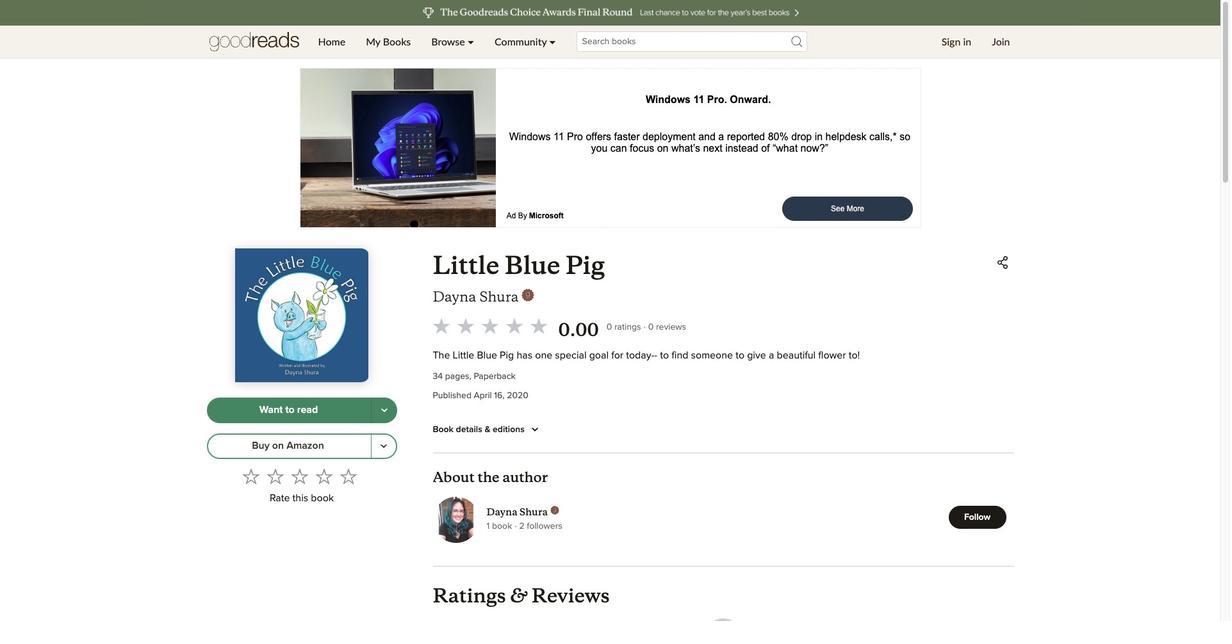 Task type: describe. For each thing, give the bounding box(es) containing it.
ratings & reviews
[[433, 581, 610, 609]]

1
[[487, 523, 490, 532]]

1 book
[[487, 523, 512, 532]]

my books link
[[356, 26, 421, 58]]

reviews
[[656, 323, 686, 332]]

34 pages, paperback
[[433, 372, 516, 381]]

rate 2 out of 5 image
[[267, 468, 284, 485]]

browse ▾ link
[[421, 26, 485, 58]]

home link
[[308, 26, 356, 58]]

join link
[[982, 26, 1021, 58]]

0 vertical spatial blue
[[505, 250, 560, 281]]

0 horizontal spatial blue
[[477, 351, 497, 361]]

ratings
[[615, 323, 641, 332]]

rate
[[270, 493, 290, 504]]

give
[[747, 351, 766, 361]]

vote in the final round of the 2023 goodreads choice awards image
[[144, 0, 1077, 26]]

on
[[272, 441, 284, 451]]

read
[[297, 405, 318, 415]]

book details & editions button
[[433, 422, 543, 438]]

dayna for goodreads author image
[[433, 288, 476, 306]]

follow
[[965, 514, 991, 523]]

the
[[478, 469, 500, 486]]

0.00
[[559, 319, 599, 342]]

▾ for browse ▾
[[468, 35, 474, 47]]

sign in link
[[932, 26, 982, 58]]

0 vertical spatial book
[[311, 493, 334, 504]]

goal
[[589, 351, 609, 361]]

in
[[964, 35, 972, 47]]

book
[[433, 426, 454, 434]]

to!
[[849, 351, 860, 361]]

books
[[383, 35, 411, 47]]

for
[[612, 351, 624, 361]]

my books
[[366, 35, 411, 47]]

shura for goodreads author image
[[480, 288, 519, 306]]

0 ratings
[[607, 323, 641, 332]]

-
[[655, 351, 658, 361]]

1 vertical spatial dayna shura link
[[487, 507, 563, 519]]

dayna shura for goodreads author icon
[[487, 507, 548, 519]]

average rating of 0.00 stars. figure
[[429, 314, 607, 342]]

published
[[433, 392, 472, 401]]

community
[[495, 35, 547, 47]]

rate 3 out of 5 image
[[292, 468, 308, 485]]

join
[[992, 35, 1010, 47]]

author
[[503, 469, 548, 486]]

Search by book title or ISBN text field
[[577, 31, 807, 52]]

1 horizontal spatial to
[[660, 351, 669, 361]]

0 vertical spatial pig
[[566, 250, 605, 281]]

0 horizontal spatial pig
[[500, 351, 514, 361]]

published april 16, 2020
[[433, 392, 529, 401]]

goodreads author image
[[521, 289, 534, 302]]

book title: little blue pig element
[[433, 250, 605, 281]]

one
[[535, 351, 553, 361]]

little blue pig
[[433, 250, 605, 281]]



Task type: vqa. For each thing, say whether or not it's contained in the screenshot.
&
yes



Task type: locate. For each thing, give the bounding box(es) containing it.
& inside button
[[485, 426, 491, 434]]

reviews
[[532, 585, 610, 609]]

0 horizontal spatial shura
[[480, 288, 519, 306]]

someone
[[691, 351, 733, 361]]

blue
[[505, 250, 560, 281], [477, 351, 497, 361]]

april
[[474, 392, 492, 401]]

0
[[607, 323, 612, 332], [648, 323, 654, 332]]

want to read button
[[207, 398, 371, 423]]

dayna shura link
[[433, 288, 534, 306], [487, 507, 563, 519]]

followers
[[527, 523, 563, 532]]

pages,
[[445, 372, 472, 381]]

ratings
[[433, 585, 506, 609]]

book details & editions
[[433, 426, 525, 434]]

flower
[[819, 351, 846, 361]]

dayna shura
[[433, 288, 519, 306], [487, 507, 548, 519]]

&
[[485, 426, 491, 434], [511, 581, 528, 609]]

dayna for goodreads author icon
[[487, 507, 518, 519]]

1 horizontal spatial book
[[492, 523, 512, 532]]

▾
[[468, 35, 474, 47], [549, 35, 556, 47]]

pig
[[566, 250, 605, 281], [500, 351, 514, 361]]

rate 4 out of 5 image
[[316, 468, 333, 485]]

16,
[[494, 392, 505, 401]]

this
[[293, 493, 308, 504]]

rating 0 out of 5 image
[[429, 314, 551, 338]]

▾ right 'community'
[[549, 35, 556, 47]]

1 vertical spatial blue
[[477, 351, 497, 361]]

dayna up rating 0 out of 5 image
[[433, 288, 476, 306]]

0 vertical spatial dayna shura link
[[433, 288, 534, 306]]

community ▾
[[495, 35, 556, 47]]

rating 0 out of 5 group
[[239, 465, 361, 489]]

& right the details
[[485, 426, 491, 434]]

1 vertical spatial little
[[453, 351, 475, 361]]

▾ right browse
[[468, 35, 474, 47]]

rate 5 out of 5 image
[[340, 468, 357, 485]]

rate this book
[[270, 493, 334, 504]]

goodreads author image
[[551, 507, 560, 516]]

0 vertical spatial dayna shura
[[433, 288, 519, 306]]

1 vertical spatial dayna shura
[[487, 507, 548, 519]]

1 ▾ from the left
[[468, 35, 474, 47]]

1 vertical spatial dayna
[[487, 507, 518, 519]]

0 left ratings
[[607, 323, 612, 332]]

rate 1 out of 5 image
[[243, 468, 260, 485]]

today-
[[626, 351, 655, 361]]

paperback
[[474, 372, 516, 381]]

home image
[[209, 26, 299, 58]]

0 for 0 ratings
[[607, 323, 612, 332]]

to left read
[[286, 405, 295, 415]]

dayna
[[433, 288, 476, 306], [487, 507, 518, 519]]

0 horizontal spatial book
[[311, 493, 334, 504]]

buy on amazon link
[[207, 434, 371, 459]]

1 horizontal spatial blue
[[505, 250, 560, 281]]

browse ▾
[[431, 35, 474, 47]]

dayna shura for goodreads author image
[[433, 288, 519, 306]]

about the author
[[433, 469, 548, 486]]

0 reviews
[[648, 323, 686, 332]]

1 horizontal spatial pig
[[566, 250, 605, 281]]

book right 1
[[492, 523, 512, 532]]

to inside button
[[286, 405, 295, 415]]

0 horizontal spatial dayna
[[433, 288, 476, 306]]

1 vertical spatial book
[[492, 523, 512, 532]]

about
[[433, 469, 475, 486]]

1 0 from the left
[[607, 323, 612, 332]]

1 vertical spatial shura
[[520, 507, 548, 519]]

profile image for dayna shura. image
[[433, 497, 479, 543]]

want to read
[[259, 405, 318, 415]]

blue up paperback
[[477, 351, 497, 361]]

0 vertical spatial shura
[[480, 288, 519, 306]]

dayna shura link up 2
[[487, 507, 563, 519]]

dayna up 1 book
[[487, 507, 518, 519]]

1 horizontal spatial ▾
[[549, 35, 556, 47]]

1 vertical spatial pig
[[500, 351, 514, 361]]

0 vertical spatial dayna
[[433, 288, 476, 306]]

shura left goodreads author image
[[480, 288, 519, 306]]

▾ for community ▾
[[549, 35, 556, 47]]

2 0 from the left
[[648, 323, 654, 332]]

1 horizontal spatial dayna
[[487, 507, 518, 519]]

0 horizontal spatial 0
[[607, 323, 612, 332]]

0 for 0 reviews
[[648, 323, 654, 332]]

the
[[433, 351, 450, 361]]

1 horizontal spatial &
[[511, 581, 528, 609]]

to right "-"
[[660, 351, 669, 361]]

want
[[259, 405, 283, 415]]

2 ▾ from the left
[[549, 35, 556, 47]]

2 followers
[[519, 523, 563, 532]]

1 vertical spatial &
[[511, 581, 528, 609]]

browse
[[431, 35, 465, 47]]

dayna shura link up rating 0 out of 5 image
[[433, 288, 534, 306]]

0 horizontal spatial ▾
[[468, 35, 474, 47]]

0 ratings and 0 reviews figure
[[607, 319, 686, 335]]

shura
[[480, 288, 519, 306], [520, 507, 548, 519]]

blue up goodreads author image
[[505, 250, 560, 281]]

buy on amazon
[[252, 441, 324, 451]]

follow button
[[949, 507, 1007, 530]]

dayna shura up 2
[[487, 507, 548, 519]]

book down rate 4 out of 5 image
[[311, 493, 334, 504]]

to left give
[[736, 351, 745, 361]]

sign in
[[942, 35, 972, 47]]

to
[[660, 351, 669, 361], [736, 351, 745, 361], [286, 405, 295, 415]]

amazon
[[287, 441, 324, 451]]

0 horizontal spatial to
[[286, 405, 295, 415]]

1 horizontal spatial 0
[[648, 323, 654, 332]]

has
[[517, 351, 533, 361]]

shura up 2 followers
[[520, 507, 548, 519]]

1 horizontal spatial shura
[[520, 507, 548, 519]]

find
[[672, 351, 689, 361]]

buy
[[252, 441, 270, 451]]

0 vertical spatial &
[[485, 426, 491, 434]]

details
[[456, 426, 483, 434]]

2
[[519, 523, 525, 532]]

home
[[318, 35, 346, 47]]

0 left reviews
[[648, 323, 654, 332]]

my
[[366, 35, 381, 47]]

book
[[311, 493, 334, 504], [492, 523, 512, 532]]

2020
[[507, 392, 529, 401]]

& right ratings
[[511, 581, 528, 609]]

0 horizontal spatial &
[[485, 426, 491, 434]]

2 horizontal spatial to
[[736, 351, 745, 361]]

community ▾ link
[[485, 26, 566, 58]]

advertisement region
[[300, 68, 921, 228]]

special
[[555, 351, 587, 361]]

editions
[[493, 426, 525, 434]]

0 vertical spatial little
[[433, 250, 499, 281]]

34
[[433, 372, 443, 381]]

the little blue pig has one special goal for today-- to find someone to give a beautiful flower to!
[[433, 351, 860, 361]]

dayna shura up rating 0 out of 5 image
[[433, 288, 519, 306]]

beautiful
[[777, 351, 816, 361]]

rate this book element
[[207, 465, 397, 509]]

a
[[769, 351, 774, 361]]

sign
[[942, 35, 961, 47]]

None search field
[[566, 31, 818, 52]]

little
[[433, 250, 499, 281], [453, 351, 475, 361]]

shura for goodreads author icon
[[520, 507, 548, 519]]



